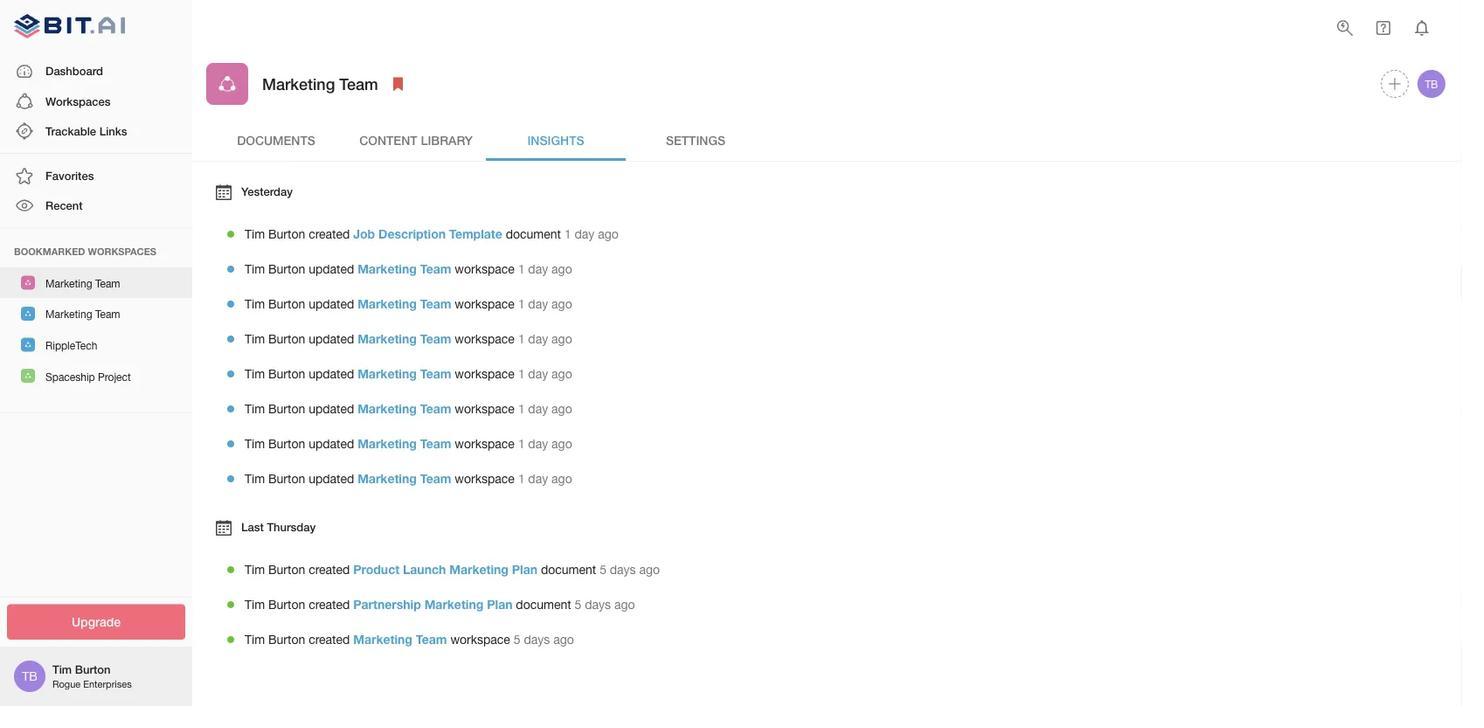 Task type: describe. For each thing, give the bounding box(es) containing it.
recent button
[[0, 191, 192, 221]]

content
[[359, 133, 417, 147]]

trackable links button
[[0, 116, 192, 146]]

upgrade
[[72, 615, 121, 629]]

tim burton rogue enterprises
[[52, 663, 132, 690]]

1 updated from the top
[[309, 262, 354, 276]]

library
[[421, 133, 473, 147]]

bookmarked workspaces
[[14, 246, 156, 257]]

content library
[[359, 133, 473, 147]]

tim inside tim burton rogue enterprises
[[52, 663, 72, 676]]

dashboard
[[45, 64, 103, 78]]

trackable
[[45, 124, 96, 138]]

6 updated from the top
[[309, 437, 354, 451]]

bookmarked
[[14, 246, 85, 257]]

favorites button
[[0, 161, 192, 191]]

documents link
[[206, 119, 346, 161]]

created for marketing
[[309, 633, 350, 647]]

favorites
[[45, 169, 94, 182]]

insights link
[[486, 119, 626, 161]]

0 vertical spatial 5
[[600, 563, 607, 577]]

7 updated from the top
[[309, 472, 354, 486]]

thursday
[[267, 520, 316, 534]]

1 vertical spatial marketing team
[[45, 277, 120, 289]]

1 marketing team button from the top
[[0, 267, 192, 298]]

document for 1 day ago
[[506, 227, 561, 241]]

description
[[378, 227, 446, 241]]

product launch marketing plan link
[[353, 563, 538, 577]]

upgrade button
[[7, 604, 185, 640]]

burton inside tim burton rogue enterprises
[[75, 663, 111, 676]]

tim burton created partnership marketing plan document 5 days ago
[[245, 598, 635, 612]]

enterprises
[[83, 679, 132, 690]]

tab list containing documents
[[206, 119, 1448, 161]]

spaceship project button
[[0, 360, 192, 392]]

2 updated from the top
[[309, 297, 354, 311]]

created for job
[[309, 227, 350, 241]]

last thursday
[[241, 520, 316, 534]]

0 vertical spatial plan
[[512, 563, 538, 577]]

settings link
[[626, 119, 766, 161]]

4 updated from the top
[[309, 367, 354, 381]]

rippletech button
[[0, 329, 192, 360]]

created for product
[[309, 563, 350, 577]]

1 vertical spatial days
[[585, 598, 611, 612]]

2 tim burton updated marketing team workspace 1 day ago from the top
[[245, 297, 572, 311]]



Task type: locate. For each thing, give the bounding box(es) containing it.
marketing team link
[[358, 262, 451, 276], [358, 297, 451, 311], [358, 332, 451, 346], [358, 367, 451, 381], [358, 402, 451, 416], [358, 437, 451, 451], [358, 472, 451, 486], [353, 633, 447, 647]]

partnership
[[353, 598, 421, 612]]

burton
[[268, 227, 305, 241], [268, 262, 305, 276], [268, 297, 305, 311], [268, 332, 305, 346], [268, 367, 305, 381], [268, 402, 305, 416], [268, 437, 305, 451], [268, 472, 305, 486], [268, 563, 305, 577], [268, 598, 305, 612], [268, 633, 305, 647], [75, 663, 111, 676]]

2 horizontal spatial 5
[[600, 563, 607, 577]]

1
[[565, 227, 571, 241], [518, 262, 525, 276], [518, 297, 525, 311], [518, 332, 525, 346], [518, 367, 525, 381], [518, 402, 525, 416], [518, 437, 525, 451], [518, 472, 525, 486]]

tim burton updated marketing team workspace 1 day ago
[[245, 262, 572, 276], [245, 297, 572, 311], [245, 332, 572, 346], [245, 367, 572, 381], [245, 402, 572, 416], [245, 437, 572, 451], [245, 472, 572, 486]]

product
[[353, 563, 400, 577]]

3 updated from the top
[[309, 332, 354, 346]]

workspaces
[[88, 246, 156, 257]]

rogue
[[52, 679, 81, 690]]

2 vertical spatial marketing team
[[45, 308, 120, 320]]

document for 5 days ago
[[516, 598, 571, 612]]

remove bookmark image
[[388, 73, 409, 94]]

1 tim burton updated marketing team workspace 1 day ago from the top
[[245, 262, 572, 276]]

ago
[[598, 227, 619, 241], [552, 262, 572, 276], [552, 297, 572, 311], [552, 332, 572, 346], [552, 367, 572, 381], [552, 402, 572, 416], [552, 437, 572, 451], [552, 472, 572, 486], [639, 563, 660, 577], [614, 598, 635, 612], [553, 633, 574, 647]]

marketing team down "bookmarked workspaces" at the left
[[45, 277, 120, 289]]

3 tim burton updated marketing team workspace 1 day ago from the top
[[245, 332, 572, 346]]

day
[[575, 227, 595, 241], [528, 262, 548, 276], [528, 297, 548, 311], [528, 332, 548, 346], [528, 367, 548, 381], [528, 402, 548, 416], [528, 437, 548, 451], [528, 472, 548, 486]]

project
[[98, 370, 131, 383]]

team
[[339, 74, 378, 93], [420, 262, 451, 276], [95, 277, 120, 289], [420, 297, 451, 311], [95, 308, 120, 320], [420, 332, 451, 346], [420, 367, 451, 381], [420, 402, 451, 416], [420, 437, 451, 451], [420, 472, 451, 486], [416, 633, 447, 647]]

document
[[506, 227, 561, 241], [541, 563, 596, 577], [516, 598, 571, 612]]

last
[[241, 520, 264, 534]]

marketing team button down "bookmarked workspaces" at the left
[[0, 267, 192, 298]]

marketing team up rippletech
[[45, 308, 120, 320]]

tb inside button
[[1425, 78, 1438, 90]]

4 created from the top
[[309, 633, 350, 647]]

1 horizontal spatial tb
[[1425, 78, 1438, 90]]

documents
[[237, 133, 315, 147]]

marketing team button up rippletech
[[0, 298, 192, 329]]

created
[[309, 227, 350, 241], [309, 563, 350, 577], [309, 598, 350, 612], [309, 633, 350, 647]]

marketing team button
[[0, 267, 192, 298], [0, 298, 192, 329]]

partnership marketing plan link
[[353, 598, 513, 612]]

workspaces
[[45, 94, 111, 108]]

trackable links
[[45, 124, 127, 138]]

5 tim burton updated marketing team workspace 1 day ago from the top
[[245, 402, 572, 416]]

2 vertical spatial document
[[516, 598, 571, 612]]

dashboard button
[[0, 56, 192, 86]]

tb button
[[1415, 67, 1448, 101]]

2 vertical spatial 5
[[514, 633, 521, 647]]

spaceship
[[45, 370, 95, 383]]

tim burton created marketing team workspace 5 days ago
[[245, 633, 574, 647]]

4 tim burton updated marketing team workspace 1 day ago from the top
[[245, 367, 572, 381]]

tim
[[245, 227, 265, 241], [245, 262, 265, 276], [245, 297, 265, 311], [245, 332, 265, 346], [245, 367, 265, 381], [245, 402, 265, 416], [245, 437, 265, 451], [245, 472, 265, 486], [245, 563, 265, 577], [245, 598, 265, 612], [245, 633, 265, 647], [52, 663, 72, 676]]

5 updated from the top
[[309, 402, 354, 416]]

2 created from the top
[[309, 563, 350, 577]]

template
[[449, 227, 502, 241]]

marketing team
[[262, 74, 378, 93], [45, 277, 120, 289], [45, 308, 120, 320]]

tab list
[[206, 119, 1448, 161]]

plan
[[512, 563, 538, 577], [487, 598, 513, 612]]

0 vertical spatial marketing team
[[262, 74, 378, 93]]

1 vertical spatial document
[[541, 563, 596, 577]]

1 vertical spatial plan
[[487, 598, 513, 612]]

7 tim burton updated marketing team workspace 1 day ago from the top
[[245, 472, 572, 486]]

job
[[353, 227, 375, 241]]

updated
[[309, 262, 354, 276], [309, 297, 354, 311], [309, 332, 354, 346], [309, 367, 354, 381], [309, 402, 354, 416], [309, 437, 354, 451], [309, 472, 354, 486]]

3 created from the top
[[309, 598, 350, 612]]

tim burton created product launch marketing plan document 5 days ago
[[245, 563, 660, 577]]

6 tim burton updated marketing team workspace 1 day ago from the top
[[245, 437, 572, 451]]

0 horizontal spatial 5
[[514, 633, 521, 647]]

insights
[[527, 133, 584, 147]]

0 horizontal spatial tb
[[22, 669, 37, 683]]

1 vertical spatial 5
[[575, 598, 582, 612]]

tim burton created job description template document 1 day ago
[[245, 227, 619, 241]]

tb
[[1425, 78, 1438, 90], [22, 669, 37, 683]]

links
[[99, 124, 127, 138]]

content library link
[[346, 119, 486, 161]]

days
[[610, 563, 636, 577], [585, 598, 611, 612], [524, 633, 550, 647]]

0 vertical spatial tb
[[1425, 78, 1438, 90]]

marketing team up documents
[[262, 74, 378, 93]]

0 vertical spatial document
[[506, 227, 561, 241]]

workspaces button
[[0, 86, 192, 116]]

1 horizontal spatial 5
[[575, 598, 582, 612]]

spaceship project
[[45, 370, 131, 383]]

0 vertical spatial days
[[610, 563, 636, 577]]

workspace
[[455, 262, 515, 276], [455, 297, 515, 311], [455, 332, 515, 346], [455, 367, 515, 381], [455, 402, 515, 416], [455, 437, 515, 451], [455, 472, 515, 486], [450, 633, 510, 647]]

settings
[[666, 133, 726, 147]]

5
[[600, 563, 607, 577], [575, 598, 582, 612], [514, 633, 521, 647]]

recent
[[45, 199, 83, 212]]

1 created from the top
[[309, 227, 350, 241]]

yesterday
[[241, 184, 293, 198]]

job description template link
[[353, 227, 502, 241]]

launch
[[403, 563, 446, 577]]

2 vertical spatial days
[[524, 633, 550, 647]]

1 vertical spatial tb
[[22, 669, 37, 683]]

rippletech
[[45, 339, 97, 352]]

marketing
[[262, 74, 335, 93], [358, 262, 417, 276], [45, 277, 92, 289], [358, 297, 417, 311], [45, 308, 92, 320], [358, 332, 417, 346], [358, 367, 417, 381], [358, 402, 417, 416], [358, 437, 417, 451], [358, 472, 417, 486], [449, 563, 509, 577], [424, 598, 484, 612], [353, 633, 412, 647]]

created for partnership
[[309, 598, 350, 612]]

2 marketing team button from the top
[[0, 298, 192, 329]]



Task type: vqa. For each thing, say whether or not it's contained in the screenshot.
'Library' in the top of the page
yes



